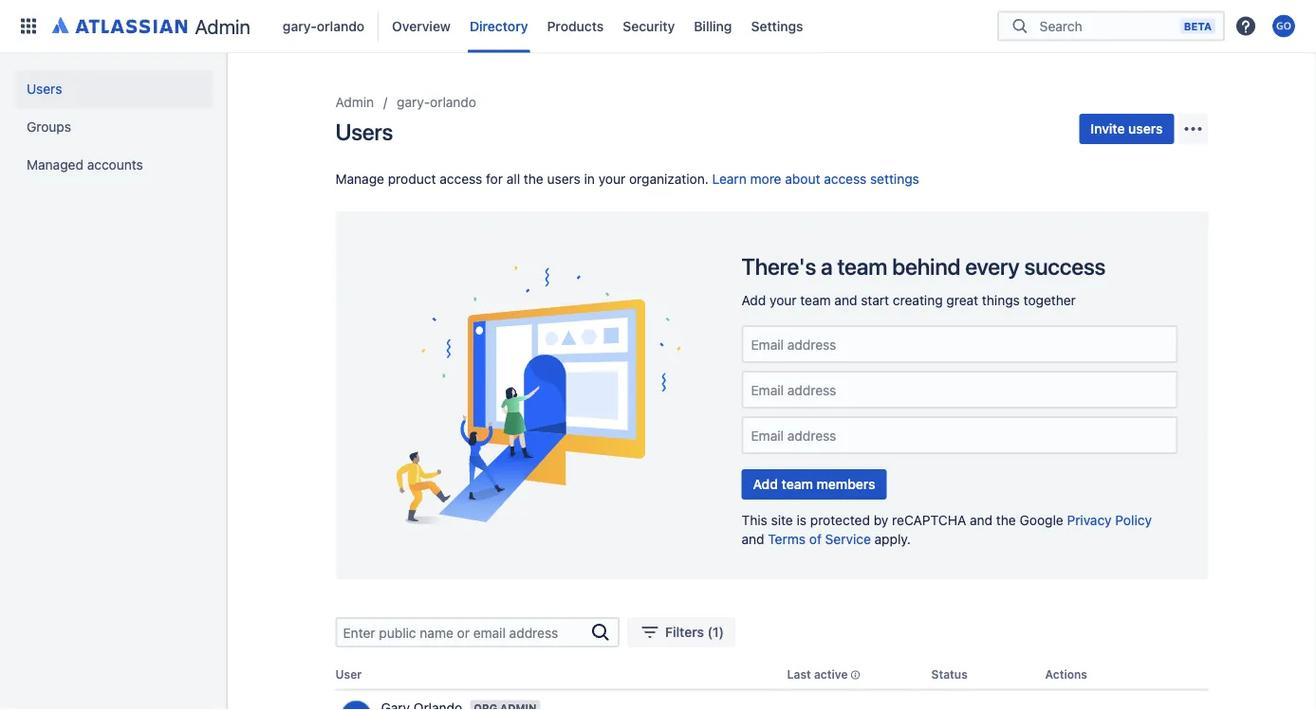 Task type: vqa. For each thing, say whether or not it's contained in the screenshot.
Groups on the top left of page
yes



Task type: locate. For each thing, give the bounding box(es) containing it.
2 vertical spatial and
[[742, 532, 764, 548]]

add down there's
[[742, 293, 766, 308]]

the right all
[[524, 171, 544, 187]]

filters (1)
[[665, 625, 724, 641]]

1 vertical spatial and
[[970, 513, 993, 529]]

team up is
[[782, 477, 813, 493]]

users right invite
[[1128, 121, 1163, 137]]

and right recaptcha
[[970, 513, 993, 529]]

by
[[874, 513, 889, 529]]

(1)
[[708, 625, 724, 641]]

1 email address email field from the top
[[749, 336, 1171, 353]]

managed
[[27, 157, 83, 173]]

and
[[835, 293, 857, 308], [970, 513, 993, 529], [742, 532, 764, 548]]

access left for
[[440, 171, 482, 187]]

products
[[547, 18, 604, 34]]

1 horizontal spatial access
[[824, 171, 867, 187]]

last
[[787, 669, 811, 682]]

0 horizontal spatial and
[[742, 532, 764, 548]]

together
[[1024, 293, 1076, 308]]

the inside this site is protected by recaptcha and the google privacy policy and terms of service apply.
[[996, 513, 1016, 529]]

gary-orlando link
[[277, 11, 370, 41], [397, 91, 476, 114]]

1 vertical spatial orlando
[[430, 94, 476, 110]]

0 vertical spatial orlando
[[317, 18, 365, 34]]

0 vertical spatial users
[[27, 81, 62, 97]]

1 horizontal spatial users
[[335, 119, 393, 145]]

2 access from the left
[[824, 171, 867, 187]]

1 vertical spatial admin link
[[335, 91, 374, 114]]

filters
[[665, 625, 704, 641]]

admin up toggle navigation icon
[[195, 14, 250, 38]]

1 horizontal spatial admin
[[335, 94, 374, 110]]

overview link
[[386, 11, 456, 41]]

users up groups
[[27, 81, 62, 97]]

0 horizontal spatial access
[[440, 171, 482, 187]]

3 email address email field from the top
[[749, 427, 1171, 444]]

about
[[785, 171, 820, 187]]

admin link
[[46, 11, 258, 41], [335, 91, 374, 114]]

user
[[335, 669, 362, 682]]

behind
[[892, 253, 961, 280]]

learn
[[712, 171, 747, 187]]

0 horizontal spatial gary-orlando
[[283, 18, 365, 34]]

1 vertical spatial email address email field
[[749, 381, 1171, 399]]

orlando down overview link
[[430, 94, 476, 110]]

team right a at right top
[[838, 253, 888, 280]]

0 horizontal spatial users
[[547, 171, 581, 187]]

your right in
[[599, 171, 626, 187]]

billing
[[694, 18, 732, 34]]

1 vertical spatial add
[[753, 477, 778, 493]]

manage
[[335, 171, 384, 187]]

0 horizontal spatial gary-orlando link
[[277, 11, 370, 41]]

1 vertical spatial admin
[[335, 94, 374, 110]]

0 vertical spatial team
[[838, 253, 888, 280]]

orlando inside global navigation element
[[317, 18, 365, 34]]

recaptcha
[[892, 513, 966, 529]]

1 vertical spatial gary-
[[397, 94, 430, 110]]

gary-
[[283, 18, 317, 34], [397, 94, 430, 110]]

team
[[838, 253, 888, 280], [800, 293, 831, 308], [782, 477, 813, 493]]

1 vertical spatial the
[[996, 513, 1016, 529]]

admin link up 'manage'
[[335, 91, 374, 114]]

add your team and start creating great things together
[[742, 293, 1076, 308]]

Email address email field
[[749, 336, 1171, 353], [749, 381, 1171, 399], [749, 427, 1171, 444]]

managed accounts link
[[15, 146, 213, 184]]

and left the start
[[835, 293, 857, 308]]

0 vertical spatial admin link
[[46, 11, 258, 41]]

gary-orlando
[[283, 18, 365, 34], [397, 94, 476, 110]]

1 vertical spatial gary-orlando
[[397, 94, 476, 110]]

0 vertical spatial and
[[835, 293, 857, 308]]

0 vertical spatial gary-
[[283, 18, 317, 34]]

info image
[[848, 668, 863, 683]]

admin
[[195, 14, 250, 38], [335, 94, 374, 110]]

1 horizontal spatial your
[[770, 293, 797, 308]]

0 horizontal spatial admin
[[195, 14, 250, 38]]

add
[[742, 293, 766, 308], [753, 477, 778, 493]]

users up 'manage'
[[335, 119, 393, 145]]

0 vertical spatial add
[[742, 293, 766, 308]]

the left google
[[996, 513, 1016, 529]]

0 vertical spatial gary-orlando link
[[277, 11, 370, 41]]

your down there's
[[770, 293, 797, 308]]

every
[[965, 253, 1020, 280]]

1 vertical spatial users
[[547, 171, 581, 187]]

status
[[931, 669, 968, 682]]

security link
[[617, 11, 681, 41]]

1 horizontal spatial orlando
[[430, 94, 476, 110]]

1 vertical spatial team
[[800, 293, 831, 308]]

team down a at right top
[[800, 293, 831, 308]]

products link
[[541, 11, 609, 41]]

2 vertical spatial email address email field
[[749, 427, 1171, 444]]

0 vertical spatial admin
[[195, 14, 250, 38]]

users
[[27, 81, 62, 97], [335, 119, 393, 145]]

users left in
[[547, 171, 581, 187]]

access
[[440, 171, 482, 187], [824, 171, 867, 187]]

learn more about access settings link
[[712, 171, 919, 187]]

1 horizontal spatial and
[[835, 293, 857, 308]]

0 vertical spatial your
[[599, 171, 626, 187]]

1 vertical spatial gary-orlando link
[[397, 91, 476, 114]]

add up this
[[753, 477, 778, 493]]

managed accounts
[[27, 157, 143, 173]]

overview
[[392, 18, 451, 34]]

0 horizontal spatial the
[[524, 171, 544, 187]]

1 horizontal spatial users
[[1128, 121, 1163, 137]]

directory link
[[464, 11, 534, 41]]

is
[[797, 513, 807, 529]]

Search field
[[1034, 9, 1180, 43]]

orlando
[[317, 18, 365, 34], [430, 94, 476, 110]]

team inside button
[[782, 477, 813, 493]]

team for and
[[800, 293, 831, 308]]

invite users
[[1091, 121, 1163, 137]]

settings link
[[745, 11, 809, 41]]

users
[[1128, 121, 1163, 137], [547, 171, 581, 187]]

gary- inside global navigation element
[[283, 18, 317, 34]]

0 vertical spatial users
[[1128, 121, 1163, 137]]

atlassian image
[[52, 13, 187, 36], [52, 13, 187, 36]]

0 vertical spatial the
[[524, 171, 544, 187]]

0 horizontal spatial orlando
[[317, 18, 365, 34]]

2 horizontal spatial and
[[970, 513, 993, 529]]

your
[[599, 171, 626, 187], [770, 293, 797, 308]]

more
[[750, 171, 782, 187]]

admin up 'manage'
[[335, 94, 374, 110]]

0 horizontal spatial gary-
[[283, 18, 317, 34]]

access right about
[[824, 171, 867, 187]]

the
[[524, 171, 544, 187], [996, 513, 1016, 529]]

and down this
[[742, 532, 764, 548]]

orlando left "overview" on the left of page
[[317, 18, 365, 34]]

members
[[817, 477, 875, 493]]

add inside button
[[753, 477, 778, 493]]

0 horizontal spatial your
[[599, 171, 626, 187]]

google
[[1020, 513, 1064, 529]]

admin link up 'users' link
[[46, 11, 258, 41]]

1 horizontal spatial gary-
[[397, 94, 430, 110]]

invite
[[1091, 121, 1125, 137]]

0 vertical spatial gary-orlando
[[283, 18, 365, 34]]

0 vertical spatial email address email field
[[749, 336, 1171, 353]]

1 horizontal spatial admin link
[[335, 91, 374, 114]]

2 vertical spatial team
[[782, 477, 813, 493]]

1 horizontal spatial gary-orlando link
[[397, 91, 476, 114]]

1 vertical spatial your
[[770, 293, 797, 308]]

add for add your team and start creating great things together
[[742, 293, 766, 308]]

0 horizontal spatial admin link
[[46, 11, 258, 41]]

toggle navigation image
[[209, 76, 251, 114]]

1 horizontal spatial the
[[996, 513, 1016, 529]]

all
[[507, 171, 520, 187]]



Task type: describe. For each thing, give the bounding box(es) containing it.
add team members button
[[742, 470, 887, 500]]

add team members
[[753, 477, 875, 493]]

users link
[[15, 70, 213, 108]]

accounts
[[87, 157, 143, 173]]

things
[[982, 293, 1020, 308]]

1 horizontal spatial gary-orlando
[[397, 94, 476, 110]]

billing link
[[688, 11, 738, 41]]

admin banner
[[0, 0, 1316, 53]]

great
[[947, 293, 979, 308]]

there's
[[742, 253, 816, 280]]

gary- for the bottommost gary-orlando link
[[397, 94, 430, 110]]

privacy
[[1067, 513, 1112, 529]]

0 horizontal spatial users
[[27, 81, 62, 97]]

directory
[[470, 18, 528, 34]]

in
[[584, 171, 595, 187]]

this
[[742, 513, 768, 529]]

gary- for topmost gary-orlando link
[[283, 18, 317, 34]]

appswitcher icon image
[[17, 15, 40, 37]]

last active
[[787, 669, 848, 682]]

security
[[623, 18, 675, 34]]

terms
[[768, 532, 806, 548]]

policy
[[1115, 513, 1152, 529]]

groups link
[[15, 108, 213, 146]]

active
[[814, 669, 848, 682]]

this site is protected by recaptcha and the google privacy policy and terms of service apply.
[[742, 513, 1152, 548]]

manage product access for all the users in your organization. learn more about access settings
[[335, 171, 919, 187]]

1 vertical spatial users
[[335, 119, 393, 145]]

start
[[861, 293, 889, 308]]

search icon image
[[1009, 17, 1032, 36]]

success
[[1024, 253, 1106, 280]]

product
[[388, 171, 436, 187]]

search image
[[589, 622, 612, 644]]

global navigation element
[[11, 0, 997, 53]]

1 access from the left
[[440, 171, 482, 187]]

Enter public name or email address text field
[[337, 620, 589, 646]]

2 email address email field from the top
[[749, 381, 1171, 399]]

settings
[[870, 171, 919, 187]]

users inside button
[[1128, 121, 1163, 137]]

protected
[[810, 513, 870, 529]]

for
[[486, 171, 503, 187]]

gary-orlando inside global navigation element
[[283, 18, 365, 34]]

terms of service link
[[768, 532, 871, 548]]

invite users button
[[1079, 114, 1174, 144]]

privacy policy link
[[1067, 513, 1152, 529]]

creating
[[893, 293, 943, 308]]

settings
[[751, 18, 803, 34]]

groups
[[27, 119, 71, 135]]

service
[[825, 532, 871, 548]]

add for add team members
[[753, 477, 778, 493]]

a
[[821, 253, 833, 280]]

there's a team behind every success
[[742, 253, 1106, 280]]

help icon image
[[1235, 15, 1257, 37]]

beta
[[1184, 20, 1212, 32]]

account image
[[1273, 15, 1295, 37]]

apply.
[[875, 532, 911, 548]]

admin inside global navigation element
[[195, 14, 250, 38]]

organization.
[[629, 171, 709, 187]]

actions
[[1045, 669, 1087, 682]]

site
[[771, 513, 793, 529]]

of
[[809, 532, 822, 548]]

team for behind
[[838, 253, 888, 280]]

filters (1) button
[[627, 618, 736, 648]]



